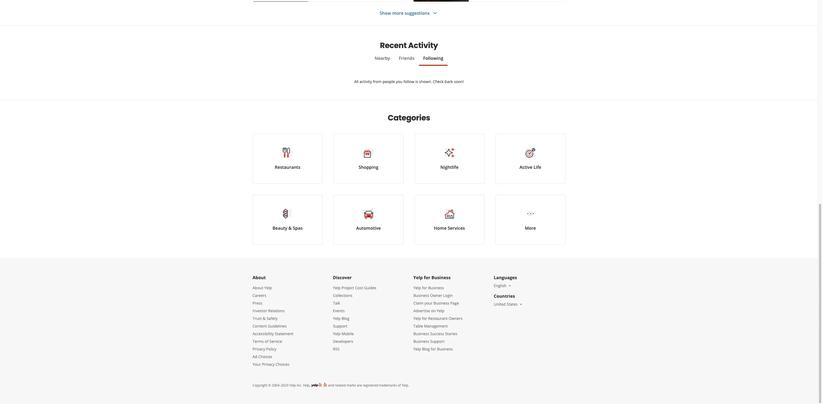Task type: vqa. For each thing, say whether or not it's contained in the screenshot.
Beauty & Spas
yes



Task type: describe. For each thing, give the bounding box(es) containing it.
following
[[423, 55, 443, 61]]

spas
[[293, 225, 303, 231]]

developers link
[[333, 339, 353, 344]]

restaurants
[[275, 164, 300, 170]]

safety
[[267, 316, 278, 321]]

business down the table
[[413, 332, 429, 337]]

yelp right on
[[437, 309, 444, 314]]

follow
[[404, 79, 414, 84]]

activity
[[360, 79, 372, 84]]

yelp down events link
[[333, 316, 341, 321]]

login
[[443, 293, 453, 298]]

shopping
[[359, 164, 379, 170]]

your
[[425, 301, 433, 306]]

tab list containing nearby
[[253, 55, 566, 66]]

table management link
[[413, 324, 448, 329]]

nightlife link
[[415, 134, 485, 184]]

advertise
[[413, 309, 430, 314]]

show
[[380, 10, 391, 16]]

countries
[[494, 294, 515, 300]]

2004–2023
[[272, 384, 289, 388]]

cost
[[355, 286, 363, 291]]

about yelp link
[[253, 286, 272, 291]]

events
[[333, 309, 345, 314]]

friends
[[399, 55, 415, 61]]

show more suggestions button
[[380, 10, 438, 16]]

all activity from people you follow is shown. check back soon!
[[354, 79, 464, 84]]

about for about yelp careers press investor relations trust & safety content guidelines accessibility statement terms of service privacy policy ad choices your privacy choices
[[253, 286, 263, 291]]

1 horizontal spatial choices
[[276, 362, 289, 367]]

claim your business page link
[[413, 301, 459, 306]]

registered
[[363, 384, 378, 388]]

©
[[268, 384, 271, 388]]

yelp down support link
[[333, 332, 341, 337]]

0 vertical spatial privacy
[[253, 347, 265, 352]]

show more suggestions
[[380, 10, 430, 16]]

about for about
[[253, 275, 266, 281]]

check
[[433, 79, 444, 84]]

inc.
[[297, 384, 302, 388]]

copyright
[[253, 384, 268, 388]]

talk
[[333, 301, 340, 306]]

guidelines
[[268, 324, 287, 329]]

relations
[[268, 309, 285, 314]]

more
[[525, 225, 536, 231]]

back
[[445, 79, 453, 84]]

from
[[373, 79, 382, 84]]

categories
[[388, 113, 430, 123]]

english button
[[494, 283, 512, 289]]

nearby
[[375, 55, 390, 61]]

24 chevron down v2 image
[[432, 10, 438, 16]]

and related marks are registered trademarks of yelp.
[[327, 384, 409, 388]]

on
[[431, 309, 436, 314]]

yelp for restaurant owners link
[[413, 316, 463, 321]]

beauty
[[273, 225, 287, 231]]

shopping link
[[334, 134, 404, 184]]

careers link
[[253, 293, 266, 298]]

shown.
[[419, 79, 432, 84]]

yelp,
[[303, 384, 310, 388]]

your
[[253, 362, 261, 367]]

united states button
[[494, 302, 523, 307]]

states
[[507, 302, 518, 307]]

english
[[494, 283, 507, 289]]

for down advertise
[[422, 316, 427, 321]]

yelp down business support link
[[413, 347, 421, 352]]

owner
[[430, 293, 442, 298]]

management
[[424, 324, 448, 329]]

table
[[413, 324, 423, 329]]

business up claim
[[413, 293, 429, 298]]

privacy policy link
[[253, 347, 277, 352]]

active
[[520, 164, 533, 170]]

collections link
[[333, 293, 353, 298]]

suggestions
[[405, 10, 430, 16]]

yelp left inc.
[[289, 384, 296, 388]]

yelp burst image
[[323, 383, 327, 388]]

photo of everett's image
[[413, 0, 469, 2]]

active life link
[[496, 134, 566, 184]]

0 vertical spatial choices
[[258, 355, 272, 360]]

business owner login link
[[413, 293, 453, 298]]

business down owner
[[434, 301, 449, 306]]

services
[[448, 225, 465, 231]]

terms
[[253, 339, 264, 344]]

ad choices link
[[253, 355, 272, 360]]

rss link
[[333, 347, 340, 352]]

developers
[[333, 339, 353, 344]]

for up yelp for business link
[[424, 275, 430, 281]]

life
[[534, 164, 541, 170]]

16 chevron down v2 image for languages
[[508, 284, 512, 288]]

restaurants link
[[253, 134, 323, 184]]

yelp project cost guides collections talk events yelp blog support yelp mobile developers rss
[[333, 286, 376, 352]]

languages
[[494, 275, 517, 281]]

beauty & spas
[[273, 225, 303, 231]]

business success stories link
[[413, 332, 457, 337]]



Task type: locate. For each thing, give the bounding box(es) containing it.
yelp up 'collections'
[[333, 286, 341, 291]]

1 vertical spatial about
[[253, 286, 263, 291]]

united states
[[494, 302, 518, 307]]

choices down policy
[[276, 362, 289, 367]]

activity
[[408, 40, 438, 51]]

page
[[450, 301, 459, 306]]

yelp up claim
[[413, 286, 421, 291]]

recent activity
[[380, 40, 438, 51]]

0 horizontal spatial support
[[333, 324, 347, 329]]

business support link
[[413, 339, 445, 344]]

0 horizontal spatial &
[[263, 316, 266, 321]]

1 horizontal spatial &
[[289, 225, 292, 231]]

support down the yelp blog link
[[333, 324, 347, 329]]

of left yelp.
[[398, 384, 401, 388]]

people
[[383, 79, 395, 84]]

choices down privacy policy link
[[258, 355, 272, 360]]

press
[[253, 301, 262, 306]]

2 about from the top
[[253, 286, 263, 291]]

of
[[265, 339, 268, 344], [398, 384, 401, 388]]

0 horizontal spatial blog
[[342, 316, 350, 321]]

& right trust
[[263, 316, 266, 321]]

owners
[[449, 316, 463, 321]]

investor
[[253, 309, 267, 314]]

0 horizontal spatial 16 chevron down v2 image
[[508, 284, 512, 288]]

accessibility
[[253, 332, 274, 337]]

marks
[[347, 384, 356, 388]]

0 vertical spatial about
[[253, 275, 266, 281]]

support down success
[[430, 339, 445, 344]]

related
[[335, 384, 346, 388]]

& inside about yelp careers press investor relations trust & safety content guidelines accessibility statement terms of service privacy policy ad choices your privacy choices
[[263, 316, 266, 321]]

project
[[342, 286, 354, 291]]

blog inside yelp project cost guides collections talk events yelp blog support yelp mobile developers rss
[[342, 316, 350, 321]]

yelp mobile link
[[333, 332, 354, 337]]

0 vertical spatial support
[[333, 324, 347, 329]]

0 vertical spatial &
[[289, 225, 292, 231]]

about up about yelp link
[[253, 275, 266, 281]]

trust
[[253, 316, 262, 321]]

privacy down ad choices link
[[262, 362, 275, 367]]

you
[[396, 79, 403, 84]]

blog inside yelp for business business owner login claim your business page advertise on yelp yelp for restaurant owners table management business success stories business support yelp blog for business
[[422, 347, 430, 352]]

blog up support link
[[342, 316, 350, 321]]

yelp blog link
[[333, 316, 350, 321]]

yelp for business business owner login claim your business page advertise on yelp yelp for restaurant owners table management business success stories business support yelp blog for business
[[413, 286, 463, 352]]

recent
[[380, 40, 407, 51]]

trust & safety link
[[253, 316, 278, 321]]

privacy down terms
[[253, 347, 265, 352]]

is
[[415, 79, 418, 84]]

yelp project cost guides link
[[333, 286, 376, 291]]

& inside category navigation section navigation
[[289, 225, 292, 231]]

1 horizontal spatial blog
[[422, 347, 430, 352]]

yelp up yelp for business link
[[413, 275, 423, 281]]

policy
[[266, 347, 277, 352]]

rss
[[333, 347, 340, 352]]

content guidelines link
[[253, 324, 287, 329]]

0 vertical spatial of
[[265, 339, 268, 344]]

16 chevron down v2 image inside english dropdown button
[[508, 284, 512, 288]]

16 chevron down v2 image inside united states popup button
[[519, 303, 523, 307]]

accessibility statement link
[[253, 332, 294, 337]]

of up privacy policy link
[[265, 339, 268, 344]]

choices
[[258, 355, 272, 360], [276, 362, 289, 367]]

about up careers link
[[253, 286, 263, 291]]

home
[[434, 225, 447, 231]]

home services
[[434, 225, 465, 231]]

yelp up careers link
[[264, 286, 272, 291]]

blog
[[342, 316, 350, 321], [422, 347, 430, 352]]

yelp for business
[[413, 275, 451, 281]]

1 horizontal spatial 16 chevron down v2 image
[[519, 303, 523, 307]]

guides
[[364, 286, 376, 291]]

for
[[424, 275, 430, 281], [422, 286, 427, 291], [422, 316, 427, 321], [431, 347, 436, 352]]

0 vertical spatial blog
[[342, 316, 350, 321]]

&
[[289, 225, 292, 231], [263, 316, 266, 321]]

beauty & spas link
[[253, 195, 323, 245]]

service
[[269, 339, 282, 344]]

trademarks
[[379, 384, 397, 388]]

1 vertical spatial support
[[430, 339, 445, 344]]

1 vertical spatial of
[[398, 384, 401, 388]]

explore recent activity section section
[[253, 25, 566, 100]]

terms of service link
[[253, 339, 282, 344]]

restaurant
[[428, 316, 448, 321]]

business down stories
[[437, 347, 453, 352]]

16 chevron down v2 image down languages
[[508, 284, 512, 288]]

nightlife
[[441, 164, 459, 170]]

1 horizontal spatial support
[[430, 339, 445, 344]]

1 vertical spatial &
[[263, 316, 266, 321]]

1 horizontal spatial of
[[398, 384, 401, 388]]

of inside about yelp careers press investor relations trust & safety content guidelines accessibility statement terms of service privacy policy ad choices your privacy choices
[[265, 339, 268, 344]]

content
[[253, 324, 267, 329]]

success
[[430, 332, 444, 337]]

collections
[[333, 293, 353, 298]]

0 horizontal spatial of
[[265, 339, 268, 344]]

1 vertical spatial privacy
[[262, 362, 275, 367]]

yelp.
[[402, 384, 409, 388]]

stories
[[445, 332, 457, 337]]

about inside about yelp careers press investor relations trust & safety content guidelines accessibility statement terms of service privacy policy ad choices your privacy choices
[[253, 286, 263, 291]]

about
[[253, 275, 266, 281], [253, 286, 263, 291]]

yelp inside about yelp careers press investor relations trust & safety content guidelines accessibility statement terms of service privacy policy ad choices your privacy choices
[[264, 286, 272, 291]]

events link
[[333, 309, 345, 314]]

business
[[432, 275, 451, 281], [428, 286, 444, 291], [413, 293, 429, 298], [434, 301, 449, 306], [413, 332, 429, 337], [413, 339, 429, 344], [437, 347, 453, 352]]

your privacy choices link
[[253, 362, 289, 367]]

business up owner
[[428, 286, 444, 291]]

copyright © 2004–2023 yelp inc. yelp,
[[253, 384, 310, 388]]

16 chevron down v2 image
[[508, 284, 512, 288], [519, 303, 523, 307]]

business up yelp for business link
[[432, 275, 451, 281]]

yelp blog for business link
[[413, 347, 453, 352]]

blog down business support link
[[422, 347, 430, 352]]

1 vertical spatial choices
[[276, 362, 289, 367]]

category navigation section navigation
[[247, 100, 571, 258]]

yelp logo image
[[311, 383, 322, 388]]

for down business support link
[[431, 347, 436, 352]]

yelp up the table
[[413, 316, 421, 321]]

1 vertical spatial 16 chevron down v2 image
[[519, 303, 523, 307]]

support link
[[333, 324, 347, 329]]

1 about from the top
[[253, 275, 266, 281]]

& left spas
[[289, 225, 292, 231]]

0 horizontal spatial choices
[[258, 355, 272, 360]]

,
[[322, 384, 323, 388]]

automotive link
[[334, 195, 404, 245]]

talk link
[[333, 301, 340, 306]]

0 vertical spatial 16 chevron down v2 image
[[508, 284, 512, 288]]

business up yelp blog for business link
[[413, 339, 429, 344]]

16 chevron down v2 image right states
[[519, 303, 523, 307]]

all
[[354, 79, 359, 84]]

home services link
[[415, 195, 485, 245]]

support inside yelp project cost guides collections talk events yelp blog support yelp mobile developers rss
[[333, 324, 347, 329]]

more
[[392, 10, 404, 16]]

1 vertical spatial blog
[[422, 347, 430, 352]]

discover
[[333, 275, 352, 281]]

support inside yelp for business business owner login claim your business page advertise on yelp yelp for restaurant owners table management business success stories business support yelp blog for business
[[430, 339, 445, 344]]

press link
[[253, 301, 262, 306]]

careers
[[253, 293, 266, 298]]

tab list
[[253, 55, 566, 66]]

photo of hope plumbing image
[[253, 0, 308, 2]]

16 chevron down v2 image for countries
[[519, 303, 523, 307]]

for up "business owner login" link
[[422, 286, 427, 291]]

advertise on yelp link
[[413, 309, 444, 314]]



